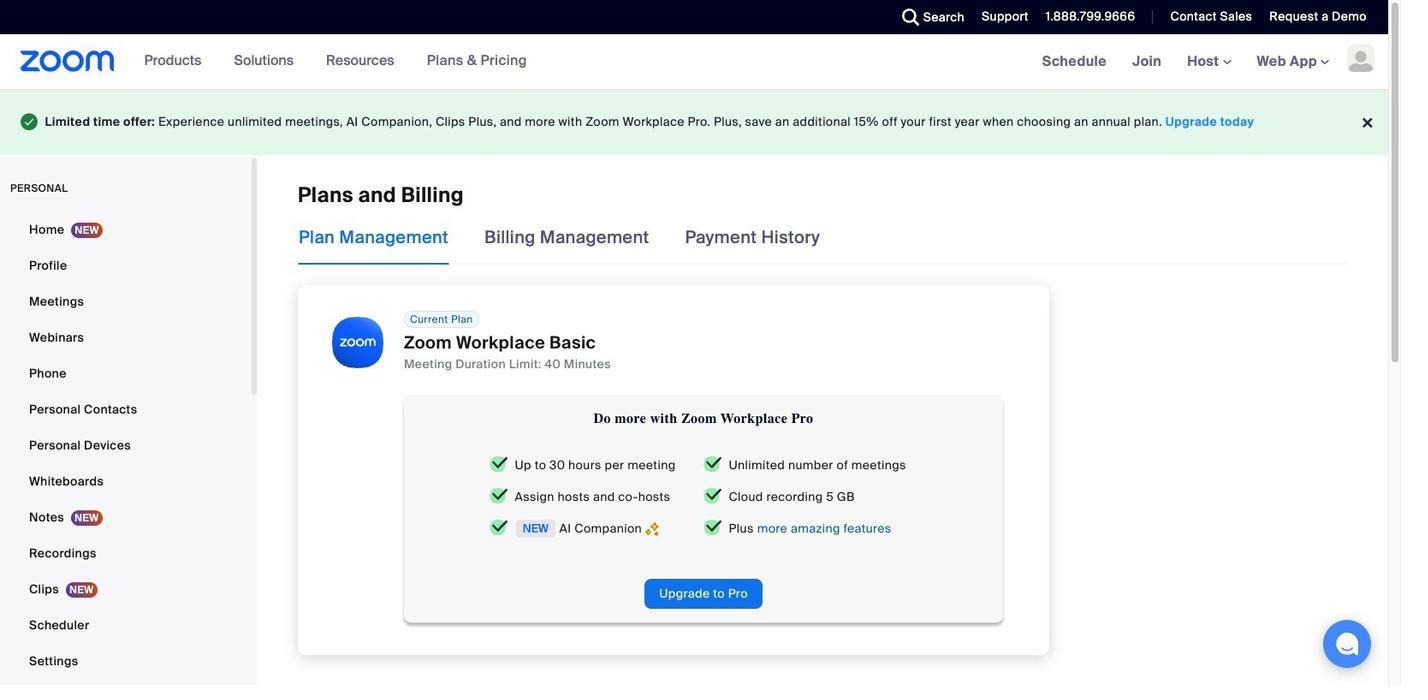 Task type: locate. For each thing, give the bounding box(es) containing it.
zoom logo image
[[21, 51, 114, 72]]

main content main content
[[257, 157, 1389, 685]]

check_boxesicon image
[[489, 457, 508, 473], [703, 457, 722, 473], [489, 488, 508, 505], [703, 488, 722, 505], [489, 520, 508, 536], [703, 520, 722, 536]]

open chat image
[[1336, 632, 1360, 656]]

footer
[[0, 89, 1389, 155]]

profile picture image
[[1348, 45, 1375, 72]]

banner
[[0, 34, 1389, 90]]

new tag2icon image
[[515, 520, 556, 538]]

ai starsicon image
[[646, 520, 659, 538]]



Task type: vqa. For each thing, say whether or not it's contained in the screenshot.
Zoom Logo
yes



Task type: describe. For each thing, give the bounding box(es) containing it.
zoom oneicon image
[[332, 317, 384, 368]]

meetings navigation
[[1030, 34, 1389, 90]]

personal menu menu
[[0, 212, 252, 685]]

type image
[[21, 110, 38, 134]]

product information navigation
[[114, 34, 540, 89]]



